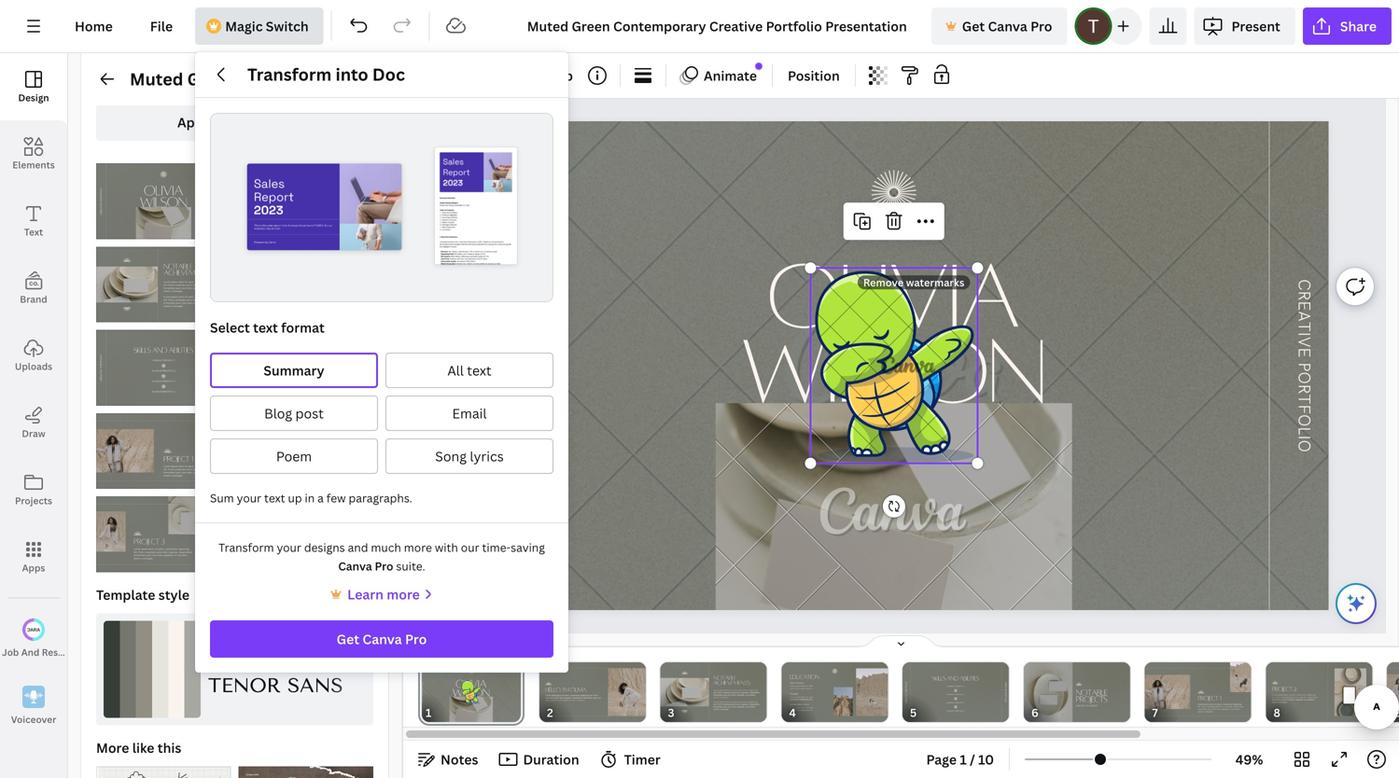 Task type: describe. For each thing, give the bounding box(es) containing it.
pro inside transform your designs and much more with our time-saving canva pro suite.
[[375, 559, 393, 574]]

magic switch
[[225, 17, 309, 35]]

all
[[447, 362, 464, 380]]

green
[[187, 68, 237, 91]]

learn more
[[347, 586, 420, 604]]

share
[[1340, 17, 1377, 35]]

wilson
[[741, 318, 1045, 421]]

remove
[[863, 276, 904, 290]]

get canva pro inside main menu bar
[[962, 17, 1052, 35]]

magic
[[225, 17, 263, 35]]

main menu bar
[[0, 0, 1399, 53]]

animate
[[704, 67, 757, 84]]

apps
[[22, 562, 45, 575]]

1 horizontal spatial creative
[[482, 375, 502, 454]]

page 1 / 10 button
[[919, 745, 1002, 775]]

uploads
[[15, 360, 52, 373]]

format
[[281, 319, 325, 337]]

pages
[[255, 113, 292, 131]]

2 r from the top
[[1294, 384, 1314, 394]]

suite.
[[396, 559, 425, 574]]

your for transform
[[277, 540, 301, 556]]

transform for transform into doc
[[247, 63, 332, 86]]

voiceover
[[11, 713, 56, 726]]

notes button
[[411, 745, 486, 775]]

job and resume ai
[[2, 646, 89, 659]]

apply all 10 pages button
[[96, 104, 373, 141]]

3 o from the top
[[1294, 440, 1314, 453]]

poem
[[276, 448, 312, 466]]

remove watermarks
[[863, 276, 965, 290]]

timer button
[[594, 745, 668, 775]]

creative portfolio
[[482, 281, 502, 454]]

template style
[[96, 586, 190, 604]]

all
[[218, 113, 233, 131]]

more
[[96, 739, 129, 757]]

position button
[[780, 61, 847, 91]]

hand drawn fireworks image
[[872, 170, 917, 215]]

few
[[327, 491, 346, 506]]

10 inside button
[[236, 113, 252, 131]]

flip
[[550, 67, 573, 84]]

voiceover button
[[0, 673, 67, 740]]

share button
[[1303, 7, 1392, 45]]

page 1 image
[[418, 663, 524, 723]]

draw
[[22, 428, 45, 440]]

4 muted green contemporary creative portfolio presentation element from the top
[[96, 413, 231, 489]]

l
[[1294, 427, 1314, 435]]

1 i from the top
[[1294, 332, 1314, 337]]

learn
[[347, 586, 384, 604]]

into
[[336, 63, 368, 86]]

2 vertical spatial canva
[[363, 631, 402, 649]]

tenor
[[208, 675, 281, 698]]

home
[[75, 17, 113, 35]]

blog
[[264, 405, 292, 423]]

paragraphs.
[[349, 491, 412, 506]]

file
[[150, 17, 173, 35]]

post
[[295, 405, 324, 423]]

duration
[[523, 751, 579, 769]]

2 t from the top
[[1294, 394, 1314, 405]]

more inside transform your designs and much more with our time-saving canva pro suite.
[[404, 540, 432, 556]]

c
[[1294, 279, 1314, 291]]

transform for transform your designs and much more with our time-saving canva pro suite.
[[219, 540, 274, 556]]

present
[[1232, 17, 1281, 35]]

1 t from the top
[[1294, 322, 1314, 332]]

transform into doc
[[247, 63, 405, 86]]

animate button
[[674, 61, 765, 91]]

template
[[96, 586, 155, 604]]

canva inside transform your designs and much more with our time-saving canva pro suite.
[[338, 559, 372, 574]]

much
[[371, 540, 401, 556]]

song lyrics
[[435, 448, 504, 466]]

elements
[[12, 159, 55, 171]]

olivia
[[767, 242, 1019, 346]]

learn more button
[[327, 584, 437, 606]]

home link
[[60, 7, 128, 45]]

hide image
[[402, 371, 414, 461]]

saving
[[511, 540, 545, 556]]

with
[[435, 540, 458, 556]]

time-
[[482, 540, 511, 556]]

timer
[[624, 751, 661, 769]]

job
[[2, 646, 19, 659]]

position
[[788, 67, 840, 84]]

our
[[461, 540, 479, 556]]

alta tenor sans
[[208, 641, 343, 698]]

text
[[24, 226, 43, 239]]

page
[[926, 751, 957, 769]]

and
[[21, 646, 40, 659]]

file button
[[135, 7, 188, 45]]

design
[[18, 91, 49, 104]]

apply
[[177, 113, 215, 131]]

2 i from the top
[[1294, 435, 1314, 440]]

in
[[305, 491, 315, 506]]

text button
[[0, 188, 67, 255]]

2 e from the top
[[1294, 348, 1314, 358]]

muted
[[130, 68, 183, 91]]

watermarks
[[906, 276, 965, 290]]

49% button
[[1219, 745, 1280, 775]]



Task type: locate. For each thing, give the bounding box(es) containing it.
Poem button
[[210, 439, 378, 474]]

0 vertical spatial r
[[1294, 291, 1314, 301]]

resume
[[42, 646, 78, 659]]

2 vertical spatial text
[[264, 491, 285, 506]]

more down suite. at left
[[387, 586, 420, 604]]

1 vertical spatial text
[[467, 362, 492, 380]]

presentation
[[515, 68, 620, 91]]

designs
[[304, 540, 345, 556]]

10 right / at bottom right
[[978, 751, 994, 769]]

0 vertical spatial transform
[[247, 63, 332, 86]]

1 horizontal spatial a
[[1294, 311, 1314, 322]]

0 horizontal spatial 10
[[236, 113, 252, 131]]

get inside main menu bar
[[962, 17, 985, 35]]

notes
[[441, 751, 478, 769]]

1
[[960, 751, 967, 769]]

1 vertical spatial o
[[1294, 414, 1314, 427]]

0 vertical spatial get canva pro
[[962, 17, 1052, 35]]

e up p
[[1294, 348, 1314, 358]]

1 horizontal spatial get canva pro button
[[931, 7, 1067, 45]]

transform down sum
[[219, 540, 274, 556]]

transform down switch
[[247, 63, 332, 86]]

ai
[[80, 646, 89, 659]]

0 horizontal spatial your
[[237, 491, 261, 506]]

i
[[1294, 332, 1314, 337], [1294, 435, 1314, 440]]

text
[[253, 319, 278, 337], [467, 362, 492, 380], [264, 491, 285, 506]]

r
[[1294, 291, 1314, 301], [1294, 384, 1314, 394]]

more inside button
[[387, 586, 420, 604]]

1 r from the top
[[1294, 291, 1314, 301]]

transform
[[247, 63, 332, 86], [219, 540, 274, 556]]

design button
[[0, 53, 67, 120]]

canva
[[988, 17, 1028, 35], [338, 559, 372, 574], [363, 631, 402, 649]]

brown and green scrapbook art history presentation group
[[239, 756, 373, 779]]

1 vertical spatial transform
[[219, 540, 274, 556]]

muted green contemporary creative portfolio presentation image
[[96, 163, 231, 239], [239, 163, 373, 239], [96, 247, 231, 323], [239, 247, 373, 323], [96, 330, 231, 406], [239, 330, 373, 406], [96, 413, 231, 489], [239, 413, 373, 489], [96, 497, 231, 573], [239, 497, 373, 573]]

text inside button
[[467, 362, 492, 380]]

and
[[348, 540, 368, 556]]

0 vertical spatial 10
[[236, 113, 252, 131]]

muted green contemporary creative portfolio presentation element
[[96, 163, 231, 239], [96, 247, 231, 323], [96, 330, 231, 406], [96, 413, 231, 489], [96, 497, 231, 573]]

t up "v"
[[1294, 322, 1314, 332]]

brand button
[[0, 255, 67, 322]]

cute turtle dabbing cartoon vector illustration image
[[811, 268, 978, 464]]

select text format
[[210, 319, 325, 337]]

this
[[158, 739, 181, 757]]

3 muted green contemporary creative portfolio presentation element from the top
[[96, 330, 231, 406]]

side panel tab list
[[0, 53, 89, 740]]

duration button
[[493, 745, 587, 775]]

1 vertical spatial t
[[1294, 394, 1314, 405]]

more like this
[[96, 739, 181, 757]]

10
[[236, 113, 252, 131], [978, 751, 994, 769]]

text right select
[[253, 319, 278, 337]]

all text
[[447, 362, 492, 380]]

0 vertical spatial text
[[253, 319, 278, 337]]

1 vertical spatial pro
[[375, 559, 393, 574]]

get canva pro button inside main menu bar
[[931, 7, 1067, 45]]

projects
[[15, 495, 52, 507]]

10 inside button
[[978, 751, 994, 769]]

flip button
[[542, 61, 581, 91]]

your right sum
[[237, 491, 261, 506]]

1 vertical spatial r
[[1294, 384, 1314, 394]]

t up l
[[1294, 394, 1314, 405]]

your inside transform your designs and much more with our time-saving canva pro suite.
[[277, 540, 301, 556]]

sum your text up in a few paragraphs.
[[210, 491, 412, 506]]

up
[[288, 491, 302, 506]]

0 vertical spatial canva
[[988, 17, 1028, 35]]

1 vertical spatial portfolio
[[482, 281, 502, 371]]

style
[[158, 586, 190, 604]]

0 vertical spatial o
[[1294, 372, 1314, 384]]

text for all
[[467, 362, 492, 380]]

r up "v"
[[1294, 291, 1314, 301]]

magic switch button
[[195, 7, 324, 45]]

transform into doc image
[[240, 143, 524, 273]]

All text button
[[386, 353, 554, 389]]

0 vertical spatial get
[[962, 17, 985, 35]]

1 vertical spatial creative
[[482, 375, 502, 454]]

0 vertical spatial a
[[1294, 311, 1314, 322]]

1 vertical spatial get canva pro
[[337, 631, 427, 649]]

0 horizontal spatial a
[[318, 491, 324, 506]]

f
[[1294, 405, 1314, 414]]

lyrics
[[470, 448, 504, 466]]

green and white doodle thesis defense presentation group
[[96, 756, 231, 779]]

0 vertical spatial portfolio
[[438, 68, 511, 91]]

alta
[[208, 641, 252, 668]]

canva inside main menu bar
[[988, 17, 1028, 35]]

0 vertical spatial i
[[1294, 332, 1314, 337]]

blog post
[[264, 405, 324, 423]]

0 horizontal spatial get canva pro button
[[210, 621, 554, 658]]

i down f
[[1294, 435, 1314, 440]]

1 vertical spatial 10
[[978, 751, 994, 769]]

5 muted green contemporary creative portfolio presentation element from the top
[[96, 497, 231, 573]]

0 vertical spatial t
[[1294, 322, 1314, 332]]

2 muted green contemporary creative portfolio presentation element from the top
[[96, 247, 231, 323]]

doc
[[372, 63, 405, 86]]

0 horizontal spatial creative
[[365, 68, 434, 91]]

Blog post button
[[210, 396, 378, 432]]

a up "v"
[[1294, 311, 1314, 322]]

p
[[1294, 362, 1314, 372]]

1 horizontal spatial pro
[[405, 631, 427, 649]]

new image
[[756, 63, 762, 70]]

get canva pro button
[[931, 7, 1067, 45], [210, 621, 554, 658]]

projects button
[[0, 456, 67, 524]]

apply all 10 pages
[[177, 113, 292, 131]]

brand
[[20, 293, 47, 306]]

0 vertical spatial get canva pro button
[[931, 7, 1067, 45]]

more up suite. at left
[[404, 540, 432, 556]]

present button
[[1194, 7, 1296, 45]]

0 horizontal spatial pro
[[375, 559, 393, 574]]

10 right all
[[236, 113, 252, 131]]

Page title text field
[[440, 704, 447, 723]]

0 vertical spatial e
[[1294, 301, 1314, 311]]

o up f
[[1294, 372, 1314, 384]]

0 vertical spatial creative
[[365, 68, 434, 91]]

1 horizontal spatial get canva pro
[[962, 17, 1052, 35]]

get canva pro
[[962, 17, 1052, 35], [337, 631, 427, 649]]

1 vertical spatial get canva pro button
[[210, 621, 554, 658]]

a right in
[[318, 491, 324, 506]]

sans
[[288, 675, 343, 698]]

1 vertical spatial e
[[1294, 348, 1314, 358]]

transform inside transform your designs and much more with our time-saving canva pro suite.
[[219, 540, 274, 556]]

summary
[[264, 362, 324, 380]]

creative
[[365, 68, 434, 91], [482, 375, 502, 454]]

0 horizontal spatial get canva pro
[[337, 631, 427, 649]]

portfolio right doc
[[438, 68, 511, 91]]

like
[[132, 739, 154, 757]]

apps button
[[0, 524, 67, 591]]

1 e from the top
[[1294, 301, 1314, 311]]

1 vertical spatial your
[[277, 540, 301, 556]]

o down l
[[1294, 440, 1314, 453]]

your for sum
[[237, 491, 261, 506]]

Summary button
[[210, 353, 378, 389]]

e
[[1294, 301, 1314, 311], [1294, 348, 1314, 358]]

1 vertical spatial canva
[[338, 559, 372, 574]]

Song lyrics button
[[386, 439, 554, 474]]

draw button
[[0, 389, 67, 456]]

pro inside main menu bar
[[1031, 17, 1052, 35]]

e down c
[[1294, 301, 1314, 311]]

portfolio right all
[[482, 281, 502, 371]]

job and resume ai button
[[0, 606, 89, 673]]

r up f
[[1294, 384, 1314, 394]]

0 vertical spatial more
[[404, 540, 432, 556]]

portfolio
[[438, 68, 511, 91], [482, 281, 502, 371]]

more
[[404, 540, 432, 556], [387, 586, 420, 604]]

hide pages image
[[856, 635, 946, 650]]

1 horizontal spatial get
[[962, 17, 985, 35]]

text for select
[[253, 319, 278, 337]]

0 vertical spatial pro
[[1031, 17, 1052, 35]]

1 vertical spatial i
[[1294, 435, 1314, 440]]

1 muted green contemporary creative portfolio presentation element from the top
[[96, 163, 231, 239]]

o down p
[[1294, 414, 1314, 427]]

text right all
[[467, 362, 492, 380]]

1 vertical spatial more
[[387, 586, 420, 604]]

select
[[210, 319, 250, 337]]

2 vertical spatial pro
[[405, 631, 427, 649]]

your left designs
[[277, 540, 301, 556]]

i up p
[[1294, 332, 1314, 337]]

2 horizontal spatial pro
[[1031, 17, 1052, 35]]

text left up at the bottom
[[264, 491, 285, 506]]

Design title text field
[[512, 7, 924, 45]]

2 vertical spatial o
[[1294, 440, 1314, 453]]

t
[[1294, 322, 1314, 332], [1294, 394, 1314, 405]]

/
[[970, 751, 975, 769]]

1 o from the top
[[1294, 372, 1314, 384]]

1 vertical spatial get
[[337, 631, 359, 649]]

v
[[1294, 337, 1314, 348]]

canva assistant image
[[1345, 593, 1368, 615]]

Email button
[[386, 396, 554, 432]]

1 horizontal spatial 10
[[978, 751, 994, 769]]

uploads button
[[0, 322, 67, 389]]

switch
[[266, 17, 309, 35]]

0 horizontal spatial get
[[337, 631, 359, 649]]

0 vertical spatial your
[[237, 491, 261, 506]]

contemporary
[[241, 68, 361, 91]]

1 horizontal spatial your
[[277, 540, 301, 556]]

1 vertical spatial a
[[318, 491, 324, 506]]

email
[[452, 405, 487, 423]]

transform your designs and much more with our time-saving canva pro suite.
[[219, 540, 545, 574]]

2 o from the top
[[1294, 414, 1314, 427]]



Task type: vqa. For each thing, say whether or not it's contained in the screenshot.
flip
yes



